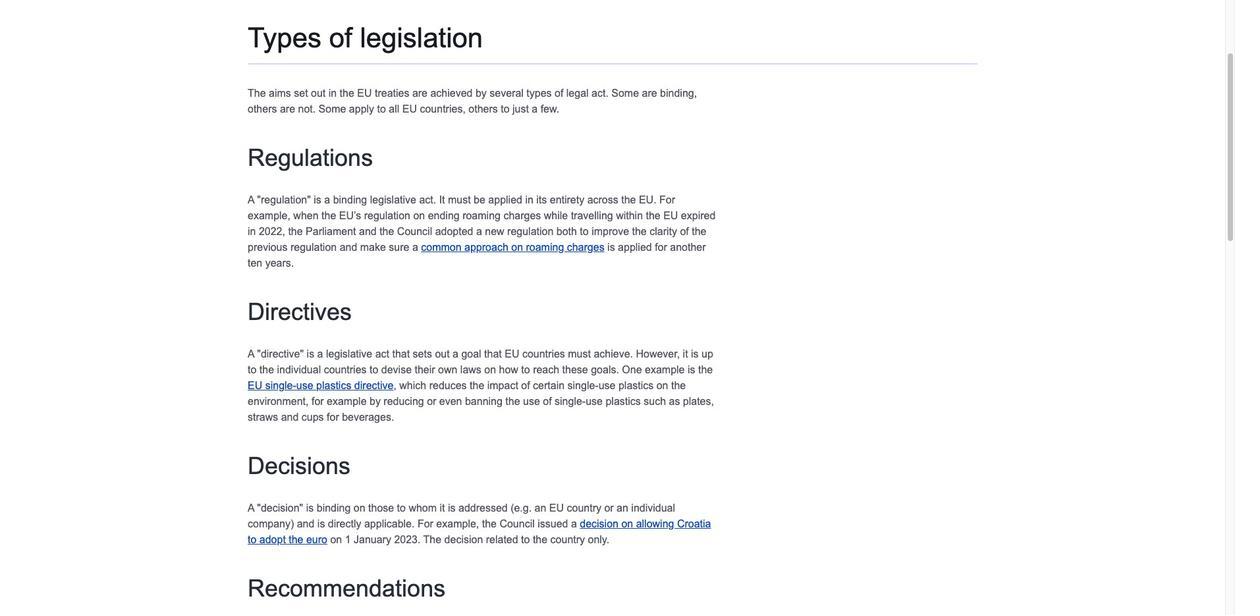 Task type: locate. For each thing, give the bounding box(es) containing it.
"directive"
[[257, 348, 304, 360]]

others down several
[[469, 103, 498, 115]]

council
[[397, 226, 432, 237], [500, 518, 535, 530]]

must
[[448, 194, 471, 206], [568, 348, 591, 360]]

0 horizontal spatial regulation
[[291, 242, 337, 253]]

for down eu single-use plastics directive "link"
[[312, 396, 324, 407]]

0 horizontal spatial countries
[[324, 364, 367, 376]]

directives
[[248, 298, 352, 326]]

is up when
[[314, 194, 322, 206]]

0 horizontal spatial for
[[418, 518, 434, 530]]

(e.g.
[[511, 503, 532, 514]]

to right how
[[522, 364, 530, 376]]

charges down both
[[567, 242, 605, 253]]

example
[[645, 364, 685, 376], [327, 396, 367, 407]]

0 horizontal spatial it
[[440, 503, 445, 514]]

0 horizontal spatial example,
[[248, 210, 291, 221]]

or inside a "decision" is binding on those to whom it is addressed (e.g. an eu country or an individual company) and is directly applicable. for example, the council issued a
[[605, 503, 614, 514]]

addressed
[[459, 503, 508, 514]]

3 a from the top
[[248, 503, 254, 514]]

to inside a "regulation" is a binding legislative act. it must be applied in its entirety across the eu. for example, when the eu's regulation on ending roaming charges while travelling within the eu expired in 2022, the parliament and the council adopted a new regulation both to improve the clarity of the previous regulation and make sure a
[[580, 226, 589, 237]]

0 horizontal spatial act.
[[419, 194, 436, 206]]

apply
[[349, 103, 374, 115]]

the down when
[[288, 226, 303, 237]]

binding up directly
[[317, 503, 351, 514]]

and up euro
[[297, 518, 315, 530]]

1 vertical spatial example
[[327, 396, 367, 407]]

act. left it
[[419, 194, 436, 206]]

decision up only. at bottom left
[[580, 518, 619, 530]]

individual down "directive"
[[277, 364, 321, 376]]

1 vertical spatial example,
[[437, 518, 479, 530]]

charges down its
[[504, 210, 541, 221]]

0 vertical spatial applied
[[489, 194, 523, 206]]

0 vertical spatial the
[[248, 88, 266, 99]]

or left "even"
[[427, 396, 437, 407]]

0 horizontal spatial others
[[248, 103, 277, 115]]

just
[[513, 103, 529, 115]]

eu up the apply on the left top of page
[[357, 88, 372, 99]]

0 vertical spatial regulation
[[364, 210, 411, 221]]

1 horizontal spatial act.
[[592, 88, 609, 99]]

it left up
[[683, 348, 688, 360]]

2 horizontal spatial in
[[526, 194, 534, 206]]

to left adopt
[[248, 534, 257, 545]]

on
[[414, 210, 425, 221], [512, 242, 523, 253], [485, 364, 496, 376], [657, 380, 669, 391], [354, 503, 366, 514], [622, 518, 634, 530], [330, 534, 342, 545]]

both
[[557, 226, 577, 237]]

up
[[702, 348, 714, 360]]

common approach on roaming charges link
[[421, 242, 605, 253]]

an
[[535, 503, 547, 514], [617, 503, 629, 514]]

2 vertical spatial for
[[327, 412, 339, 423]]

in
[[329, 88, 337, 99], [526, 194, 534, 206], [248, 226, 256, 237]]

eu right all
[[403, 103, 417, 115]]

2 vertical spatial regulation
[[291, 242, 337, 253]]

in left its
[[526, 194, 534, 206]]

individual
[[277, 364, 321, 376], [632, 503, 676, 514]]

on left allowing
[[622, 518, 634, 530]]

devise
[[381, 364, 412, 376]]

and
[[359, 226, 377, 237], [340, 242, 357, 253], [281, 412, 299, 423], [297, 518, 315, 530]]

single- down certain
[[555, 396, 586, 407]]

example inside , which reduces the impact of certain single-use plastics on the environment, for example by reducing or even banning the use of single-use plastics such as plates, straws and cups for beverages.
[[327, 396, 367, 407]]

roaming
[[463, 210, 501, 221], [526, 242, 564, 253]]

1 horizontal spatial that
[[484, 348, 502, 360]]

must inside a "directive" is a legislative act that sets out a goal that eu countries must achieve. however, it is up to the individual countries to devise their own laws on how to reach these goals. one example is the eu single-use plastics directive
[[568, 348, 591, 360]]

1 horizontal spatial in
[[329, 88, 337, 99]]

on inside a "decision" is binding on those to whom it is addressed (e.g. an eu country or an individual company) and is directly applicable. for example, the council issued a
[[354, 503, 366, 514]]

countries up eu single-use plastics directive "link"
[[324, 364, 367, 376]]

0 horizontal spatial must
[[448, 194, 471, 206]]

1 others from the left
[[248, 103, 277, 115]]

new
[[485, 226, 505, 237]]

a
[[532, 103, 538, 115], [324, 194, 330, 206], [476, 226, 482, 237], [413, 242, 418, 253], [317, 348, 323, 360], [453, 348, 459, 360], [571, 518, 577, 530]]

the down 'within'
[[632, 226, 647, 237]]

2 a from the top
[[248, 348, 254, 360]]

types of legislation
[[248, 22, 483, 53]]

example down however,
[[645, 364, 685, 376]]

out inside the aims set out in the eu treaties are achieved by several types of legal act. some are binding, others are not. some apply to all eu countries, others to just a few.
[[311, 88, 326, 99]]

1 horizontal spatial it
[[683, 348, 688, 360]]

1 horizontal spatial charges
[[567, 242, 605, 253]]

is inside a "regulation" is a binding legislative act. it must be applied in its entirety across the eu. for example, when the eu's regulation on ending roaming charges while travelling within the eu expired in 2022, the parliament and the council adopted a new regulation both to improve the clarity of the previous regulation and make sure a
[[314, 194, 322, 206]]

reduces
[[430, 380, 467, 391]]

and up make in the left of the page
[[359, 226, 377, 237]]

0 vertical spatial some
[[612, 88, 639, 99]]

0 horizontal spatial council
[[397, 226, 432, 237]]

a for decisions
[[248, 503, 254, 514]]

a right just
[[532, 103, 538, 115]]

1 horizontal spatial decision
[[580, 518, 619, 530]]

0 horizontal spatial that
[[392, 348, 410, 360]]

to up the directive
[[370, 364, 379, 376]]

1 vertical spatial countries
[[324, 364, 367, 376]]

or
[[427, 396, 437, 407], [605, 503, 614, 514]]

0 vertical spatial for
[[660, 194, 676, 206]]

the up as
[[672, 380, 686, 391]]

a left the new
[[476, 226, 482, 237]]

applied right be
[[489, 194, 523, 206]]

1 horizontal spatial or
[[605, 503, 614, 514]]

goal
[[462, 348, 482, 360]]

of inside a "regulation" is a binding legislative act. it must be applied in its entirety across the eu. for example, when the eu's regulation on ending roaming charges while travelling within the eu expired in 2022, the parliament and the council adopted a new regulation both to improve the clarity of the previous regulation and make sure a
[[680, 226, 689, 237]]

to
[[377, 103, 386, 115], [501, 103, 510, 115], [580, 226, 589, 237], [248, 364, 257, 376], [370, 364, 379, 376], [522, 364, 530, 376], [397, 503, 406, 514], [248, 534, 257, 545], [521, 534, 530, 545]]

0 horizontal spatial are
[[280, 103, 295, 115]]

for inside a "regulation" is a binding legislative act. it must be applied in its entirety across the eu. for example, when the eu's regulation on ending roaming charges while travelling within the eu expired in 2022, the parliament and the council adopted a new regulation both to improve the clarity of the previous regulation and make sure a
[[660, 194, 676, 206]]

0 vertical spatial binding
[[333, 194, 367, 206]]

by left several
[[476, 88, 487, 99]]

on up directly
[[354, 503, 366, 514]]

and inside , which reduces the impact of certain single-use plastics on the environment, for example by reducing or even banning the use of single-use plastics such as plates, straws and cups for beverages.
[[281, 412, 299, 423]]

countries
[[523, 348, 565, 360], [324, 364, 367, 376]]

individual up allowing
[[632, 503, 676, 514]]

use
[[296, 380, 313, 391], [599, 380, 616, 391], [523, 396, 540, 407], [586, 396, 603, 407]]

0 horizontal spatial out
[[311, 88, 326, 99]]

,
[[394, 380, 397, 391]]

country up only. at bottom left
[[567, 503, 602, 514]]

clarity
[[650, 226, 678, 237]]

roaming down be
[[463, 210, 501, 221]]

0 horizontal spatial example
[[327, 396, 367, 407]]

the down eu.
[[646, 210, 661, 221]]

individual inside a "directive" is a legislative act that sets out a goal that eu countries must achieve. however, it is up to the individual countries to devise their own laws on how to reach these goals. one example is the eu single-use plastics directive
[[277, 364, 321, 376]]

to left all
[[377, 103, 386, 115]]

eu.
[[639, 194, 657, 206]]

several
[[490, 88, 524, 99]]

the up parliament
[[322, 210, 336, 221]]

of up the another
[[680, 226, 689, 237]]

1 horizontal spatial must
[[568, 348, 591, 360]]

is inside is applied for another ten years.
[[608, 242, 615, 253]]

that right goal
[[484, 348, 502, 360]]

the down laws
[[470, 380, 485, 391]]

some right legal
[[612, 88, 639, 99]]

1 vertical spatial roaming
[[526, 242, 564, 253]]

0 vertical spatial charges
[[504, 210, 541, 221]]

a inside a "directive" is a legislative act that sets out a goal that eu countries must achieve. however, it is up to the individual countries to devise their own laws on how to reach these goals. one example is the eu single-use plastics directive
[[248, 348, 254, 360]]

0 vertical spatial act.
[[592, 88, 609, 99]]

0 horizontal spatial by
[[370, 396, 381, 407]]

for
[[660, 194, 676, 206], [418, 518, 434, 530]]

eu up clarity
[[664, 210, 678, 221]]

such
[[644, 396, 666, 407]]

on up such
[[657, 380, 669, 391]]

on right approach
[[512, 242, 523, 253]]

use inside a "directive" is a legislative act that sets out a goal that eu countries must achieve. however, it is up to the individual countries to devise their own laws on how to reach these goals. one example is the eu single-use plastics directive
[[296, 380, 313, 391]]

country
[[567, 503, 602, 514], [551, 534, 585, 545]]

applied inside a "regulation" is a binding legislative act. it must be applied in its entirety across the eu. for example, when the eu's regulation on ending roaming charges while travelling within the eu expired in 2022, the parliament and the council adopted a new regulation both to improve the clarity of the previous regulation and make sure a
[[489, 194, 523, 206]]

on inside a "regulation" is a binding legislative act. it must be applied in its entirety across the eu. for example, when the eu's regulation on ending roaming charges while travelling within the eu expired in 2022, the parliament and the council adopted a new regulation both to improve the clarity of the previous regulation and make sure a
[[414, 210, 425, 221]]

"regulation"
[[257, 194, 311, 206]]

euro
[[306, 534, 328, 545]]

0 vertical spatial example,
[[248, 210, 291, 221]]

to up environment,
[[248, 364, 257, 376]]

to inside "decision on allowing croatia to adopt the euro"
[[248, 534, 257, 545]]

1 horizontal spatial countries
[[523, 348, 565, 360]]

1 vertical spatial individual
[[632, 503, 676, 514]]

a inside the aims set out in the eu treaties are achieved by several types of legal act. some are binding, others are not. some apply to all eu countries, others to just a few.
[[532, 103, 538, 115]]

to up applicable.
[[397, 503, 406, 514]]

2 vertical spatial a
[[248, 503, 254, 514]]

the down "directive"
[[260, 364, 274, 376]]

a left the "regulation"
[[248, 194, 254, 206]]

1 vertical spatial must
[[568, 348, 591, 360]]

allowing
[[636, 518, 675, 530]]

a right issued
[[571, 518, 577, 530]]

2023.
[[394, 534, 421, 545]]

0 horizontal spatial roaming
[[463, 210, 501, 221]]

example, inside a "regulation" is a binding legislative act. it must be applied in its entirety across the eu. for example, when the eu's regulation on ending roaming charges while travelling within the eu expired in 2022, the parliament and the council adopted a new regulation both to improve the clarity of the previous regulation and make sure a
[[248, 210, 291, 221]]

act. right legal
[[592, 88, 609, 99]]

others
[[248, 103, 277, 115], [469, 103, 498, 115]]

0 horizontal spatial individual
[[277, 364, 321, 376]]

1 vertical spatial council
[[500, 518, 535, 530]]

act. inside the aims set out in the eu treaties are achieved by several types of legal act. some are binding, others are not. some apply to all eu countries, others to just a few.
[[592, 88, 609, 99]]

0 vertical spatial council
[[397, 226, 432, 237]]

binding
[[333, 194, 367, 206], [317, 503, 351, 514]]

set
[[294, 88, 308, 99]]

0 vertical spatial must
[[448, 194, 471, 206]]

not.
[[298, 103, 316, 115]]

1 horizontal spatial council
[[500, 518, 535, 530]]

1 horizontal spatial roaming
[[526, 242, 564, 253]]

2 horizontal spatial for
[[655, 242, 668, 253]]

or up only. at bottom left
[[605, 503, 614, 514]]

some right not.
[[319, 103, 346, 115]]

0 vertical spatial or
[[427, 396, 437, 407]]

decision inside "decision on allowing croatia to adopt the euro"
[[580, 518, 619, 530]]

are down aims
[[280, 103, 295, 115]]

ending
[[428, 210, 460, 221]]

that up devise on the left of the page
[[392, 348, 410, 360]]

0 vertical spatial by
[[476, 88, 487, 99]]

1 horizontal spatial the
[[424, 534, 442, 545]]

for inside is applied for another ten years.
[[655, 242, 668, 253]]

1 horizontal spatial an
[[617, 503, 629, 514]]

plastics
[[316, 380, 352, 391], [619, 380, 654, 391], [606, 396, 641, 407]]

a inside a "decision" is binding on those to whom it is addressed (e.g. an eu country or an individual company) and is directly applicable. for example, the council issued a
[[248, 503, 254, 514]]

when
[[294, 210, 319, 221]]

it right whom
[[440, 503, 445, 514]]

must right it
[[448, 194, 471, 206]]

must inside a "regulation" is a binding legislative act. it must be applied in its entirety across the eu. for example, when the eu's regulation on ending roaming charges while travelling within the eu expired in 2022, the parliament and the council adopted a new regulation both to improve the clarity of the previous regulation and make sure a
[[448, 194, 471, 206]]

0 vertical spatial it
[[683, 348, 688, 360]]

the left euro
[[289, 534, 304, 545]]

example,
[[248, 210, 291, 221], [437, 518, 479, 530]]

1 horizontal spatial individual
[[632, 503, 676, 514]]

of right types
[[329, 22, 352, 53]]

for
[[655, 242, 668, 253], [312, 396, 324, 407], [327, 412, 339, 423]]

are left binding,
[[642, 88, 658, 99]]

0 vertical spatial legislative
[[370, 194, 417, 206]]

council inside a "decision" is binding on those to whom it is addressed (e.g. an eu country or an individual company) and is directly applicable. for example, the council issued a
[[500, 518, 535, 530]]

to inside a "decision" is binding on those to whom it is addressed (e.g. an eu country or an individual company) and is directly applicable. for example, the council issued a
[[397, 503, 406, 514]]

a inside a "regulation" is a binding legislative act. it must be applied in its entirety across the eu. for example, when the eu's regulation on ending roaming charges while travelling within the eu expired in 2022, the parliament and the council adopted a new regulation both to improve the clarity of the previous regulation and make sure a
[[248, 194, 254, 206]]

few.
[[541, 103, 560, 115]]

1 vertical spatial or
[[605, 503, 614, 514]]

the inside a "decision" is binding on those to whom it is addressed (e.g. an eu country or an individual company) and is directly applicable. for example, the council issued a
[[482, 518, 497, 530]]

0 vertical spatial for
[[655, 242, 668, 253]]

a
[[248, 194, 254, 206], [248, 348, 254, 360], [248, 503, 254, 514]]

the down impact
[[506, 396, 520, 407]]

1 horizontal spatial out
[[435, 348, 450, 360]]

it
[[683, 348, 688, 360], [440, 503, 445, 514]]

roaming down both
[[526, 242, 564, 253]]

applied inside is applied for another ten years.
[[618, 242, 652, 253]]

1 vertical spatial applied
[[618, 242, 652, 253]]

is up euro
[[318, 518, 325, 530]]

regulation up sure in the left top of the page
[[364, 210, 411, 221]]

binding inside a "regulation" is a binding legislative act. it must be applied in its entirety across the eu. for example, when the eu's regulation on ending roaming charges while travelling within the eu expired in 2022, the parliament and the council adopted a new regulation both to improve the clarity of the previous regulation and make sure a
[[333, 194, 367, 206]]

for inside a "decision" is binding on those to whom it is addressed (e.g. an eu country or an individual company) and is directly applicable. for example, the council issued a
[[418, 518, 434, 530]]

act. inside a "regulation" is a binding legislative act. it must be applied in its entirety across the eu. for example, when the eu's regulation on ending roaming charges while travelling within the eu expired in 2022, the parliament and the council adopted a new regulation both to improve the clarity of the previous regulation and make sure a
[[419, 194, 436, 206]]

individual inside a "decision" is binding on those to whom it is addressed (e.g. an eu country or an individual company) and is directly applicable. for example, the council issued a
[[632, 503, 676, 514]]

directive
[[354, 380, 394, 391]]

council down (e.g.
[[500, 518, 535, 530]]

1 vertical spatial out
[[435, 348, 450, 360]]

1 vertical spatial some
[[319, 103, 346, 115]]

in left 2022,
[[248, 226, 256, 237]]

common
[[421, 242, 462, 253]]

for right eu.
[[660, 194, 676, 206]]

1 vertical spatial a
[[248, 348, 254, 360]]

of up few.
[[555, 88, 564, 99]]

is right whom
[[448, 503, 456, 514]]

on left how
[[485, 364, 496, 376]]

1 vertical spatial act.
[[419, 194, 436, 206]]

in right set
[[329, 88, 337, 99]]

environment,
[[248, 396, 309, 407]]

a left goal
[[453, 348, 459, 360]]

eu
[[357, 88, 372, 99], [403, 103, 417, 115], [664, 210, 678, 221], [505, 348, 520, 360], [248, 380, 262, 391], [550, 503, 564, 514]]

1 vertical spatial binding
[[317, 503, 351, 514]]

example up beverages.
[[327, 396, 367, 407]]

plastics inside a "directive" is a legislative act that sets out a goal that eu countries must achieve. however, it is up to the individual countries to devise their own laws on how to reach these goals. one example is the eu single-use plastics directive
[[316, 380, 352, 391]]

are up countries, at the top left of page
[[413, 88, 428, 99]]

on 1 january 2023. the decision related to the country only.
[[328, 534, 610, 545]]

must up these
[[568, 348, 591, 360]]

1 a from the top
[[248, 194, 254, 206]]

0 horizontal spatial some
[[319, 103, 346, 115]]

previous
[[248, 242, 288, 253]]

1 horizontal spatial applied
[[618, 242, 652, 253]]

the aims set out in the eu treaties are achieved by several types of legal act. some are binding, others are not. some apply to all eu countries, others to just a few.
[[248, 88, 697, 115]]

january
[[354, 534, 391, 545]]

decision
[[580, 518, 619, 530], [445, 534, 483, 545]]

issued
[[538, 518, 568, 530]]

the
[[340, 88, 355, 99], [622, 194, 636, 206], [322, 210, 336, 221], [646, 210, 661, 221], [288, 226, 303, 237], [380, 226, 394, 237], [632, 226, 647, 237], [692, 226, 707, 237], [260, 364, 274, 376], [699, 364, 713, 376], [470, 380, 485, 391], [672, 380, 686, 391], [506, 396, 520, 407], [482, 518, 497, 530], [289, 534, 304, 545], [533, 534, 548, 545]]

0 vertical spatial decision
[[580, 518, 619, 530]]

0 vertical spatial country
[[567, 503, 602, 514]]

single- up environment,
[[265, 380, 296, 391]]

legislative up sure in the left top of the page
[[370, 194, 417, 206]]

1 horizontal spatial others
[[469, 103, 498, 115]]

entirety
[[550, 194, 585, 206]]

council up sure in the left top of the page
[[397, 226, 432, 237]]

0 horizontal spatial charges
[[504, 210, 541, 221]]

0 horizontal spatial or
[[427, 396, 437, 407]]

0 vertical spatial individual
[[277, 364, 321, 376]]

others down aims
[[248, 103, 277, 115]]

adopted
[[435, 226, 474, 237]]

by down the directive
[[370, 396, 381, 407]]

2 horizontal spatial regulation
[[508, 226, 554, 237]]

1 vertical spatial regulation
[[508, 226, 554, 237]]

legislative inside a "regulation" is a binding legislative act. it must be applied in its entirety across the eu. for example, when the eu's regulation on ending roaming charges while travelling within the eu expired in 2022, the parliament and the council adopted a new regulation both to improve the clarity of the previous regulation and make sure a
[[370, 194, 417, 206]]

decision on allowing croatia to adopt the euro
[[248, 518, 711, 545]]

0 vertical spatial a
[[248, 194, 254, 206]]

1 horizontal spatial example,
[[437, 518, 479, 530]]

0 vertical spatial in
[[329, 88, 337, 99]]

0 horizontal spatial an
[[535, 503, 547, 514]]

example, up 'on 1 january 2023. the decision related to the country only.'
[[437, 518, 479, 530]]

1 horizontal spatial example
[[645, 364, 685, 376]]

eu single-use plastics directive link
[[248, 380, 394, 391]]

0 horizontal spatial in
[[248, 226, 256, 237]]

banning
[[465, 396, 503, 407]]

regulation down parliament
[[291, 242, 337, 253]]

1 vertical spatial it
[[440, 503, 445, 514]]

is
[[314, 194, 322, 206], [608, 242, 615, 253], [307, 348, 315, 360], [691, 348, 699, 360], [688, 364, 696, 376], [306, 503, 314, 514], [448, 503, 456, 514], [318, 518, 325, 530]]

0 vertical spatial example
[[645, 364, 685, 376]]

regulation
[[364, 210, 411, 221], [508, 226, 554, 237], [291, 242, 337, 253]]

0 vertical spatial out
[[311, 88, 326, 99]]

which
[[400, 380, 427, 391]]

single- inside a "directive" is a legislative act that sets out a goal that eu countries must achieve. however, it is up to the individual countries to devise their own laws on how to reach these goals. one example is the eu single-use plastics directive
[[265, 380, 296, 391]]

these
[[563, 364, 588, 376]]

0 vertical spatial roaming
[[463, 210, 501, 221]]

1 vertical spatial by
[[370, 396, 381, 407]]

1 vertical spatial legislative
[[326, 348, 373, 360]]



Task type: describe. For each thing, give the bounding box(es) containing it.
on inside , which reduces the impact of certain single-use plastics on the environment, for example by reducing or even banning the use of single-use plastics such as plates, straws and cups for beverages.
[[657, 380, 669, 391]]

1 horizontal spatial for
[[327, 412, 339, 423]]

be
[[474, 194, 486, 206]]

own
[[438, 364, 458, 376]]

all
[[389, 103, 400, 115]]

2 vertical spatial in
[[248, 226, 256, 237]]

the up sure in the left top of the page
[[380, 226, 394, 237]]

decisions
[[248, 453, 351, 480]]

"decision"
[[257, 503, 303, 514]]

1 horizontal spatial some
[[612, 88, 639, 99]]

across
[[588, 194, 619, 206]]

common approach on roaming charges
[[421, 242, 605, 253]]

impact
[[488, 380, 519, 391]]

those
[[368, 503, 394, 514]]

goals.
[[591, 364, 619, 376]]

types
[[248, 22, 322, 53]]

their
[[415, 364, 435, 376]]

on inside "decision on allowing croatia to adopt the euro"
[[622, 518, 634, 530]]

reach
[[533, 364, 560, 376]]

1 vertical spatial charges
[[567, 242, 605, 253]]

plastics down one
[[619, 380, 654, 391]]

applicable.
[[364, 518, 415, 530]]

laws
[[461, 364, 482, 376]]

1
[[345, 534, 351, 545]]

improve
[[592, 226, 629, 237]]

0 vertical spatial countries
[[523, 348, 565, 360]]

is applied for another ten years.
[[248, 242, 706, 269]]

a up parliament
[[324, 194, 330, 206]]

single- down these
[[568, 380, 599, 391]]

2 others from the left
[[469, 103, 498, 115]]

even
[[439, 396, 462, 407]]

is left up
[[691, 348, 699, 360]]

the up 'within'
[[622, 194, 636, 206]]

charges inside a "regulation" is a binding legislative act. it must be applied in its entirety across the eu. for example, when the eu's regulation on ending roaming charges while travelling within the eu expired in 2022, the parliament and the council adopted a new regulation both to improve the clarity of the previous regulation and make sure a
[[504, 210, 541, 221]]

related
[[486, 534, 518, 545]]

years.
[[265, 258, 294, 269]]

approach
[[465, 242, 509, 253]]

to left just
[[501, 103, 510, 115]]

while
[[544, 210, 568, 221]]

countries,
[[420, 103, 466, 115]]

sure
[[389, 242, 410, 253]]

to right related
[[521, 534, 530, 545]]

example inside a "directive" is a legislative act that sets out a goal that eu countries must achieve. however, it is up to the individual countries to devise their own laws on how to reach these goals. one example is the eu single-use plastics directive
[[645, 364, 685, 376]]

legal
[[567, 88, 589, 99]]

2 horizontal spatial are
[[642, 88, 658, 99]]

eu up how
[[505, 348, 520, 360]]

binding,
[[660, 88, 697, 99]]

croatia
[[677, 518, 711, 530]]

plastics left such
[[606, 396, 641, 407]]

how
[[499, 364, 519, 376]]

a "regulation" is a binding legislative act. it must be applied in its entirety across the eu. for example, when the eu's regulation on ending roaming charges while travelling within the eu expired in 2022, the parliament and the council adopted a new regulation both to improve the clarity of the previous regulation and make sure a
[[248, 194, 716, 253]]

0 horizontal spatial for
[[312, 396, 324, 407]]

and inside a "decision" is binding on those to whom it is addressed (e.g. an eu country or an individual company) and is directly applicable. for example, the council issued a
[[297, 518, 315, 530]]

on left 1
[[330, 534, 342, 545]]

eu inside a "decision" is binding on those to whom it is addressed (e.g. an eu country or an individual company) and is directly applicable. for example, the council issued a
[[550, 503, 564, 514]]

make
[[360, 242, 386, 253]]

reducing
[[384, 396, 424, 407]]

treaties
[[375, 88, 410, 99]]

1 that from the left
[[392, 348, 410, 360]]

adopt
[[260, 534, 286, 545]]

a inside a "decision" is binding on those to whom it is addressed (e.g. an eu country or an individual company) and is directly applicable. for example, the council issued a
[[571, 518, 577, 530]]

binding inside a "decision" is binding on those to whom it is addressed (e.g. an eu country or an individual company) and is directly applicable. for example, the council issued a
[[317, 503, 351, 514]]

out inside a "directive" is a legislative act that sets out a goal that eu countries must achieve. however, it is up to the individual countries to devise their own laws on how to reach these goals. one example is the eu single-use plastics directive
[[435, 348, 450, 360]]

the inside the aims set out in the eu treaties are achieved by several types of legal act. some are binding, others are not. some apply to all eu countries, others to just a few.
[[248, 88, 266, 99]]

in inside the aims set out in the eu treaties are achieved by several types of legal act. some are binding, others are not. some apply to all eu countries, others to just a few.
[[329, 88, 337, 99]]

legislative inside a "directive" is a legislative act that sets out a goal that eu countries must achieve. however, it is up to the individual countries to devise their own laws on how to reach these goals. one example is the eu single-use plastics directive
[[326, 348, 373, 360]]

it
[[439, 194, 445, 206]]

a for regulations
[[248, 194, 254, 206]]

is right "directive"
[[307, 348, 315, 360]]

another
[[670, 242, 706, 253]]

straws
[[248, 412, 278, 423]]

only.
[[588, 534, 610, 545]]

achieved
[[431, 88, 473, 99]]

on inside a "directive" is a legislative act that sets out a goal that eu countries must achieve. however, it is up to the individual countries to devise their own laws on how to reach these goals. one example is the eu single-use plastics directive
[[485, 364, 496, 376]]

directly
[[328, 518, 362, 530]]

of down certain
[[543, 396, 552, 407]]

and down parliament
[[340, 242, 357, 253]]

however,
[[636, 348, 680, 360]]

the inside "decision on allowing croatia to adopt the euro"
[[289, 534, 304, 545]]

of inside the aims set out in the eu treaties are achieved by several types of legal act. some are binding, others are not. some apply to all eu countries, others to just a few.
[[555, 88, 564, 99]]

by inside the aims set out in the eu treaties are achieved by several types of legal act. some are binding, others are not. some apply to all eu countries, others to just a few.
[[476, 88, 487, 99]]

1 vertical spatial decision
[[445, 534, 483, 545]]

, which reduces the impact of certain single-use plastics on the environment, for example by reducing or even banning the use of single-use plastics such as plates, straws and cups for beverages.
[[248, 380, 714, 423]]

plates,
[[683, 396, 714, 407]]

eu inside a "regulation" is a binding legislative act. it must be applied in its entirety across the eu. for example, when the eu's regulation on ending roaming charges while travelling within the eu expired in 2022, the parliament and the council adopted a new regulation both to improve the clarity of the previous regulation and make sure a
[[664, 210, 678, 221]]

a "decision" is binding on those to whom it is addressed (e.g. an eu country or an individual company) and is directly applicable. for example, the council issued a
[[248, 503, 676, 530]]

cups
[[302, 412, 324, 423]]

eu up environment,
[[248, 380, 262, 391]]

regulations
[[248, 144, 373, 171]]

travelling
[[571, 210, 613, 221]]

roaming inside a "regulation" is a binding legislative act. it must be applied in its entirety across the eu. for example, when the eu's regulation on ending roaming charges while travelling within the eu expired in 2022, the parliament and the council adopted a new regulation both to improve the clarity of the previous regulation and make sure a
[[463, 210, 501, 221]]

as
[[669, 396, 680, 407]]

1 horizontal spatial regulation
[[364, 210, 411, 221]]

act
[[375, 348, 390, 360]]

the down the expired
[[692, 226, 707, 237]]

1 vertical spatial country
[[551, 534, 585, 545]]

it inside a "directive" is a legislative act that sets out a goal that eu countries must achieve. however, it is up to the individual countries to devise their own laws on how to reach these goals. one example is the eu single-use plastics directive
[[683, 348, 688, 360]]

1 an from the left
[[535, 503, 547, 514]]

the down up
[[699, 364, 713, 376]]

sets
[[413, 348, 432, 360]]

company)
[[248, 518, 294, 530]]

legislation
[[360, 22, 483, 53]]

by inside , which reduces the impact of certain single-use plastics on the environment, for example by reducing or even banning the use of single-use plastics such as plates, straws and cups for beverages.
[[370, 396, 381, 407]]

of right impact
[[522, 380, 530, 391]]

example, inside a "decision" is binding on those to whom it is addressed (e.g. an eu country or an individual company) and is directly applicable. for example, the council issued a
[[437, 518, 479, 530]]

1 vertical spatial in
[[526, 194, 534, 206]]

is up plates,
[[688, 364, 696, 376]]

2022,
[[259, 226, 285, 237]]

its
[[537, 194, 547, 206]]

country inside a "decision" is binding on those to whom it is addressed (e.g. an eu country or an individual company) and is directly applicable. for example, the council issued a
[[567, 503, 602, 514]]

2 an from the left
[[617, 503, 629, 514]]

achieve.
[[594, 348, 633, 360]]

2 that from the left
[[484, 348, 502, 360]]

whom
[[409, 503, 437, 514]]

expired
[[681, 210, 716, 221]]

beverages.
[[342, 412, 394, 423]]

1 horizontal spatial are
[[413, 88, 428, 99]]

a up eu single-use plastics directive "link"
[[317, 348, 323, 360]]

a "directive" is a legislative act that sets out a goal that eu countries must achieve. however, it is up to the individual countries to devise their own laws on how to reach these goals. one example is the eu single-use plastics directive
[[248, 348, 714, 391]]

is right "decision"
[[306, 503, 314, 514]]

a right sure in the left top of the page
[[413, 242, 418, 253]]

it inside a "decision" is binding on those to whom it is addressed (e.g. an eu country or an individual company) and is directly applicable. for example, the council issued a
[[440, 503, 445, 514]]

types
[[527, 88, 552, 99]]

or inside , which reduces the impact of certain single-use plastics on the environment, for example by reducing or even banning the use of single-use plastics such as plates, straws and cups for beverages.
[[427, 396, 437, 407]]

aims
[[269, 88, 291, 99]]

council inside a "regulation" is a binding legislative act. it must be applied in its entirety across the eu. for example, when the eu's regulation on ending roaming charges while travelling within the eu expired in 2022, the parliament and the council adopted a new regulation both to improve the clarity of the previous regulation and make sure a
[[397, 226, 432, 237]]

the down issued
[[533, 534, 548, 545]]

within
[[616, 210, 643, 221]]

eu's
[[339, 210, 361, 221]]

the inside the aims set out in the eu treaties are achieved by several types of legal act. some are binding, others are not. some apply to all eu countries, others to just a few.
[[340, 88, 355, 99]]



Task type: vqa. For each thing, say whether or not it's contained in the screenshot.
1st that from right
yes



